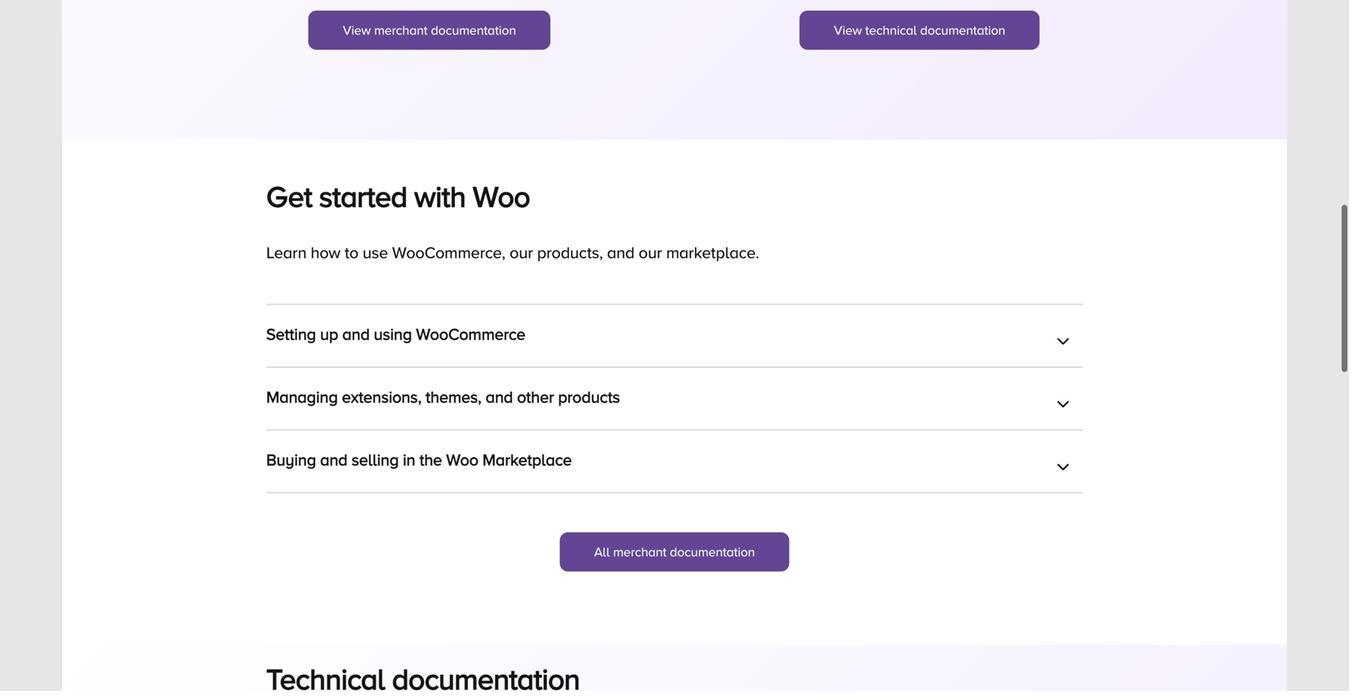 Task type: vqa. For each thing, say whether or not it's contained in the screenshot.
See more link
yes



Task type: locate. For each thing, give the bounding box(es) containing it.
managing
[[266, 388, 338, 407]]

woocommerce up themes,
[[416, 325, 526, 344]]

0 horizontal spatial documentation
[[431, 23, 516, 37]]

2 horizontal spatial documentation
[[920, 23, 1006, 37]]

documentation for all merchant documentation
[[670, 545, 755, 560]]

our
[[510, 244, 533, 262], [639, 244, 662, 262]]

woocommerce
[[416, 325, 526, 344], [285, 478, 393, 496]]

1 vertical spatial woocommerce
[[285, 478, 393, 496]]

setting up and using woocommerce
[[266, 325, 526, 344]]

merchant
[[374, 23, 428, 37], [613, 545, 667, 560]]

our left products,
[[510, 244, 533, 262]]

to down help
[[323, 415, 337, 433]]

0 horizontal spatial merchant
[[374, 23, 428, 37]]

get up learn
[[266, 180, 312, 213]]

extensions,
[[342, 388, 422, 407]]

the
[[420, 451, 442, 469]]

woo
[[473, 180, 530, 213], [446, 451, 479, 469]]

how-
[[285, 415, 323, 433]]

0 vertical spatial to
[[345, 244, 359, 262]]

0 horizontal spatial our
[[510, 244, 533, 262]]

and
[[607, 244, 635, 262], [342, 325, 370, 344], [486, 388, 513, 407], [320, 451, 348, 469]]

get inside get help how-to guides features
[[285, 393, 310, 411]]

woo right 'the'
[[446, 451, 479, 469]]

chevron up image
[[1057, 331, 1070, 348], [1057, 457, 1070, 473]]

1 vertical spatial merchant
[[613, 545, 667, 560]]

get help how-to guides features
[[285, 393, 390, 456]]

0 horizontal spatial to
[[323, 415, 337, 433]]

get up how-
[[285, 393, 310, 411]]

1 view from the left
[[343, 23, 371, 37]]

woo up learn how to use woocommerce, our products, and our marketplace.
[[473, 180, 530, 213]]

our left marketplace.
[[639, 244, 662, 262]]

buying and selling in the woo marketplace
[[266, 451, 572, 469]]

use
[[363, 244, 388, 262]]

view merchant documentation
[[343, 23, 516, 37]]

themes link
[[285, 456, 341, 473]]

documentation
[[431, 23, 516, 37], [920, 23, 1006, 37], [670, 545, 755, 560]]

get for get started with woo
[[266, 180, 312, 213]]

learn how to use woocommerce, our products, and our marketplace.
[[266, 244, 759, 262]]

0 vertical spatial woocommerce
[[416, 325, 526, 344]]

view
[[343, 23, 371, 37], [834, 23, 862, 37]]

products,
[[537, 244, 603, 262]]

1 horizontal spatial merchant
[[613, 545, 667, 560]]

started
[[319, 180, 407, 213]]

features link
[[285, 438, 346, 456]]

woocommerce down themes 'link'
[[285, 478, 393, 496]]

chevron up image down chevron up image
[[1057, 457, 1070, 473]]

chevron up image
[[1057, 394, 1070, 411]]

see more
[[266, 487, 332, 505]]

1 chevron up image from the top
[[1057, 331, 1070, 348]]

merchant for view
[[374, 23, 428, 37]]

marketplace.
[[666, 244, 759, 262]]

themes woocommerce payments
[[285, 456, 465, 496]]

view technical documentation link
[[800, 10, 1040, 50]]

1 our from the left
[[510, 244, 533, 262]]

get
[[266, 180, 312, 213], [285, 393, 310, 411]]

managing extensions, themes, and other products
[[266, 388, 620, 407]]

products
[[558, 388, 620, 407]]

0 vertical spatial chevron up image
[[1057, 331, 1070, 348]]

1 horizontal spatial view
[[834, 23, 862, 37]]

marketplace
[[483, 451, 572, 469]]

get for get help how-to guides features
[[285, 393, 310, 411]]

1 horizontal spatial documentation
[[670, 545, 755, 560]]

chevron up image for buying and selling in the woo marketplace
[[1057, 457, 1070, 473]]

all
[[594, 545, 610, 560]]

all merchant documentation link
[[560, 533, 790, 572]]

1 vertical spatial get
[[285, 393, 310, 411]]

2 view from the left
[[834, 23, 862, 37]]

to
[[345, 244, 359, 262], [323, 415, 337, 433]]

how-to guides link
[[285, 415, 390, 433]]

0 vertical spatial merchant
[[374, 23, 428, 37]]

to left use
[[345, 244, 359, 262]]

0 horizontal spatial woocommerce
[[285, 478, 393, 496]]

1 vertical spatial to
[[323, 415, 337, 433]]

1 horizontal spatial our
[[639, 244, 662, 262]]

0 horizontal spatial view
[[343, 23, 371, 37]]

all merchant documentation
[[594, 545, 755, 560]]

documentation for view technical documentation
[[920, 23, 1006, 37]]

0 vertical spatial get
[[266, 180, 312, 213]]

2 chevron up image from the top
[[1057, 457, 1070, 473]]

chevron up image up chevron up image
[[1057, 331, 1070, 348]]

1 vertical spatial chevron up image
[[1057, 457, 1070, 473]]

view for view merchant documentation
[[343, 23, 371, 37]]

payments
[[396, 478, 465, 496]]



Task type: describe. For each thing, give the bounding box(es) containing it.
get started with woo
[[266, 180, 530, 213]]

see
[[266, 487, 293, 505]]

woocommerce inside themes woocommerce payments
[[285, 478, 393, 496]]

1 horizontal spatial woocommerce
[[416, 325, 526, 344]]

documentation for view merchant documentation
[[431, 23, 516, 37]]

in
[[403, 451, 415, 469]]

using
[[374, 325, 412, 344]]

to inside get help how-to guides features
[[323, 415, 337, 433]]

how
[[311, 244, 341, 262]]

woocommerce payments link
[[285, 478, 465, 496]]

guides
[[341, 415, 390, 433]]

technical
[[865, 23, 917, 37]]

woocommerce,
[[392, 244, 506, 262]]

2 our from the left
[[639, 244, 662, 262]]

0 vertical spatial woo
[[473, 180, 530, 213]]

themes,
[[426, 388, 482, 407]]

view technical documentation
[[834, 23, 1006, 37]]

other
[[517, 388, 554, 407]]

learn
[[266, 244, 307, 262]]

with
[[414, 180, 466, 213]]

up
[[320, 325, 338, 344]]

view for view technical documentation
[[834, 23, 862, 37]]

features
[[285, 438, 346, 456]]

chevron up image for setting up and using woocommerce
[[1057, 331, 1070, 348]]

themes
[[285, 456, 341, 473]]

1 vertical spatial woo
[[446, 451, 479, 469]]

selling
[[352, 451, 399, 469]]

view merchant documentation link
[[309, 10, 551, 50]]

see more link
[[266, 487, 332, 505]]

get help link
[[285, 393, 345, 411]]

setting
[[266, 325, 316, 344]]

1 horizontal spatial to
[[345, 244, 359, 262]]

merchant for all
[[613, 545, 667, 560]]

help
[[313, 393, 345, 411]]

more
[[296, 487, 332, 505]]

buying
[[266, 451, 316, 469]]



